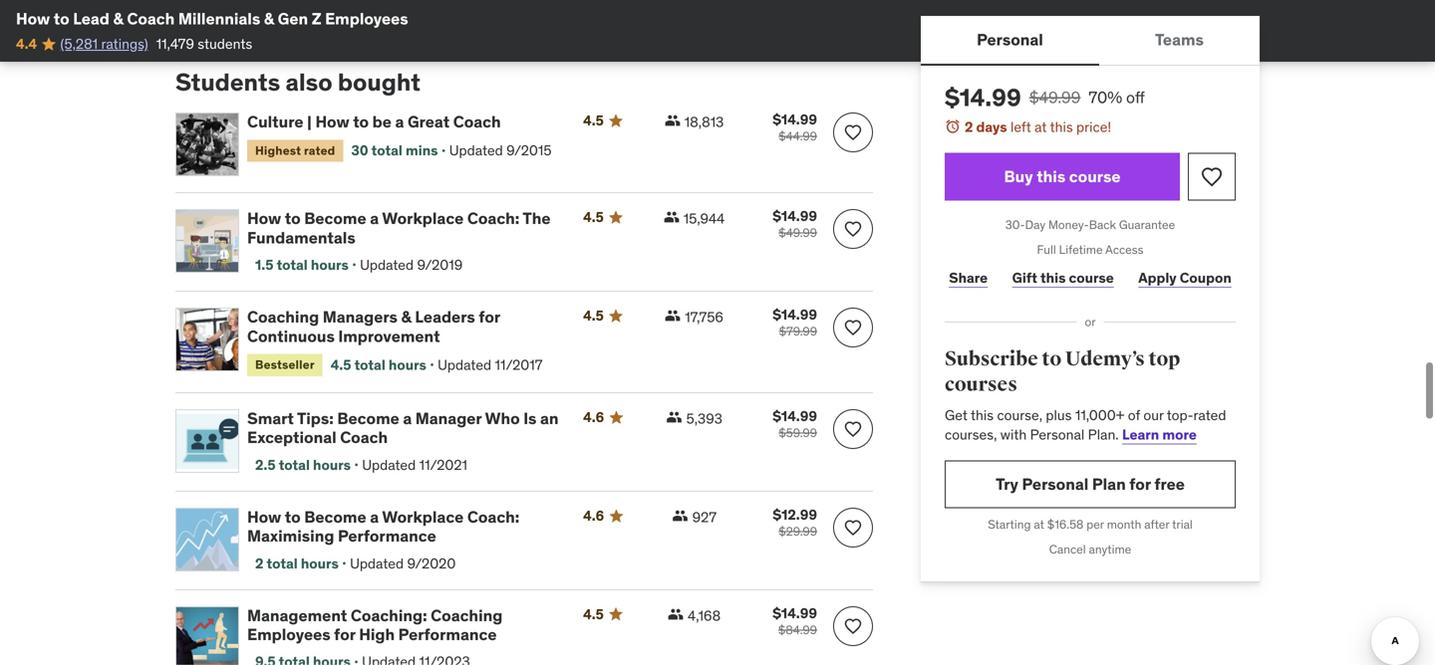 Task type: vqa. For each thing, say whether or not it's contained in the screenshot.
KP link
no



Task type: describe. For each thing, give the bounding box(es) containing it.
alarm image
[[945, 119, 961, 135]]

4.5 for management coaching: coaching employees for high performance
[[583, 606, 604, 624]]

mins
[[406, 142, 438, 160]]

courses,
[[945, 426, 997, 444]]

11,000+
[[1075, 406, 1125, 424]]

$14.99 for $14.99 $44.99
[[773, 111, 817, 129]]

how for how to become a workplace coach: maximising performance
[[247, 507, 281, 528]]

$14.99 $49.99 70% off
[[945, 83, 1145, 113]]

highest rated
[[255, 143, 335, 158]]

for for management coaching: coaching employees for high performance
[[334, 625, 356, 645]]

lead
[[73, 8, 110, 29]]

top
[[1149, 347, 1180, 372]]

xsmall image for culture | how to be a great coach
[[665, 113, 681, 129]]

price!
[[1076, 118, 1111, 136]]

bought
[[338, 67, 420, 97]]

$49.99 for $14.99 $49.99 70% off
[[1029, 87, 1081, 108]]

managers
[[323, 307, 398, 328]]

personal button
[[921, 16, 1099, 64]]

show less
[[175, 7, 243, 25]]

leaders
[[415, 307, 475, 328]]

to for how to lead & coach millennials & gen z employees
[[54, 8, 69, 29]]

updated 11/2021
[[362, 456, 467, 474]]

try personal plan for free link
[[945, 461, 1236, 509]]

with
[[1000, 426, 1027, 444]]

0 vertical spatial rated
[[304, 143, 335, 158]]

4.4
[[16, 35, 37, 53]]

to for how to become a workplace coach: the fundamentals
[[285, 208, 301, 229]]

6 wishlist image from the top
[[843, 617, 863, 637]]

course for gift this course
[[1069, 269, 1114, 287]]

$14.99 for $14.99 $49.99
[[773, 207, 817, 225]]

this for gift
[[1041, 269, 1066, 287]]

30-day money-back guarantee full lifetime access
[[1005, 217, 1175, 258]]

starting
[[988, 517, 1031, 533]]

gift this course
[[1012, 269, 1114, 287]]

guarantee
[[1119, 217, 1175, 233]]

4.5 for coaching managers & leaders for continuous improvement
[[583, 307, 604, 325]]

(5,281 ratings)
[[60, 35, 148, 53]]

updated 9/2020
[[350, 555, 456, 573]]

updated 9/2019
[[360, 256, 463, 274]]

udemy's
[[1065, 347, 1145, 372]]

& inside coaching managers & leaders for continuous improvement
[[401, 307, 411, 328]]

30-
[[1005, 217, 1025, 233]]

4.5 for culture | how to be a great coach
[[583, 112, 604, 130]]

improvement
[[338, 326, 440, 347]]

left
[[1011, 118, 1031, 136]]

also
[[286, 67, 332, 97]]

anytime
[[1089, 542, 1132, 557]]

|
[[307, 112, 312, 132]]

gift this course link
[[1008, 258, 1118, 298]]

total for smart tips: become a manager who is an exceptional coach
[[279, 456, 310, 474]]

show
[[175, 7, 213, 25]]

coach inside smart tips: become a manager who is an exceptional coach
[[340, 428, 388, 448]]

is
[[523, 409, 537, 429]]

0 horizontal spatial coach
[[127, 8, 175, 29]]

the
[[523, 208, 551, 229]]

wishlist image for fundamentals
[[843, 219, 863, 239]]

personal inside get this course, plus 11,000+ of our top-rated courses, with personal plan.
[[1030, 426, 1085, 444]]

$14.99 $84.99
[[773, 605, 817, 638]]

this left price!
[[1050, 118, 1073, 136]]

$14.99 for $14.99 $79.99
[[773, 306, 817, 324]]

students
[[198, 35, 252, 53]]

how for how to become a workplace coach: the fundamentals
[[247, 208, 281, 229]]

show less button
[[175, 0, 262, 36]]

subscribe
[[945, 347, 1038, 372]]

to left be
[[353, 112, 369, 132]]

coupon
[[1180, 269, 1232, 287]]

2 total hours
[[255, 555, 339, 573]]

tips:
[[297, 409, 334, 429]]

2 for 2 total hours
[[255, 555, 264, 573]]

month
[[1107, 517, 1142, 533]]

learn
[[1122, 426, 1159, 444]]

or
[[1085, 315, 1096, 330]]

performance inside the "management coaching: coaching employees for high performance"
[[398, 625, 497, 645]]

more
[[1162, 426, 1197, 444]]

2 days left at this price!
[[965, 118, 1111, 136]]

apply coupon
[[1138, 269, 1232, 287]]

coach: for how to become a workplace coach: maximising performance
[[467, 507, 520, 528]]

4.6 for smart tips: become a manager who is an exceptional coach
[[583, 409, 604, 426]]

ratings)
[[101, 35, 148, 53]]

total right 30
[[371, 142, 403, 160]]

become for performance
[[304, 507, 366, 528]]

xsmall image for management coaching: coaching employees for high performance
[[668, 607, 684, 623]]

management coaching: coaching employees for high performance
[[247, 606, 503, 645]]

15,944
[[684, 210, 725, 228]]

updated for smart tips: become a manager who is an exceptional coach
[[362, 456, 416, 474]]

$14.99 for $14.99 $49.99 70% off
[[945, 83, 1021, 113]]

coaching managers & leaders for continuous improvement link
[[247, 307, 559, 347]]

how to become a workplace coach: the fundamentals
[[247, 208, 551, 248]]

get this course, plus 11,000+ of our top-rated courses, with personal plan.
[[945, 406, 1226, 444]]

apply coupon button
[[1134, 258, 1236, 298]]

for for coaching managers & leaders for continuous improvement
[[479, 307, 500, 328]]

exceptional
[[247, 428, 337, 448]]

our
[[1144, 406, 1164, 424]]

total for how to become a workplace coach: the fundamentals
[[277, 256, 308, 274]]

(5,281
[[60, 35, 98, 53]]

become for fundamentals
[[304, 208, 366, 229]]

course,
[[997, 406, 1043, 424]]

full
[[1037, 242, 1056, 258]]

an
[[540, 409, 559, 429]]

off
[[1126, 87, 1145, 108]]

9/2019
[[417, 256, 463, 274]]

updated left "9/2015"
[[449, 142, 503, 160]]

cancel
[[1049, 542, 1086, 557]]

1 vertical spatial for
[[1130, 474, 1151, 495]]

$14.99 $49.99
[[773, 207, 817, 241]]

subscribe to udemy's top courses
[[945, 347, 1180, 397]]

try personal plan for free
[[996, 474, 1185, 495]]

after
[[1144, 517, 1170, 533]]

workplace for fundamentals
[[382, 208, 464, 229]]

become for an
[[337, 409, 399, 429]]

culture | how to be a great coach link
[[247, 112, 559, 132]]



Task type: locate. For each thing, give the bounding box(es) containing it.
coaching:
[[351, 606, 427, 626]]

$84.99
[[778, 623, 817, 638]]

how up 4.4
[[16, 8, 50, 29]]

1 vertical spatial xsmall image
[[666, 410, 682, 425]]

1 vertical spatial coaching
[[431, 606, 503, 626]]

rated down |
[[304, 143, 335, 158]]

access
[[1106, 242, 1144, 258]]

at left $16.58
[[1034, 517, 1044, 533]]

11/2017
[[495, 356, 543, 374]]

wishlist image
[[1200, 165, 1224, 189]]

$14.99 right 18,813
[[773, 111, 817, 129]]

a for performance
[[370, 507, 379, 528]]

0 vertical spatial workplace
[[382, 208, 464, 229]]

wishlist image for an
[[843, 419, 863, 439]]

1 vertical spatial coach
[[453, 112, 501, 132]]

hours down fundamentals
[[311, 256, 349, 274]]

3 wishlist image from the top
[[843, 318, 863, 338]]

coach up 11,479
[[127, 8, 175, 29]]

to inside how to become a workplace coach: the fundamentals
[[285, 208, 301, 229]]

1 horizontal spatial 2
[[965, 118, 973, 136]]

updated for how to become a workplace coach: the fundamentals
[[360, 256, 414, 274]]

a inside how to become a workplace coach: the fundamentals
[[370, 208, 379, 229]]

2 for 2 days left at this price!
[[965, 118, 973, 136]]

$14.99 down '$29.99'
[[773, 605, 817, 623]]

students also bought
[[175, 67, 420, 97]]

2.5
[[255, 456, 276, 474]]

1 horizontal spatial coach
[[340, 428, 388, 448]]

2 right alarm image
[[965, 118, 973, 136]]

coach: inside the how to become a workplace coach: maximising performance
[[467, 507, 520, 528]]

70%
[[1089, 87, 1122, 108]]

1 wishlist image from the top
[[843, 123, 863, 143]]

coach right tips:
[[340, 428, 388, 448]]

wishlist image right $84.99
[[843, 617, 863, 637]]

manager
[[415, 409, 482, 429]]

$49.99 inside $14.99 $49.99 70% off
[[1029, 87, 1081, 108]]

this up courses, at the bottom of the page
[[971, 406, 994, 424]]

a for an
[[403, 409, 412, 429]]

2 wishlist image from the top
[[843, 219, 863, 239]]

to left udemy's
[[1042, 347, 1062, 372]]

1 vertical spatial personal
[[1030, 426, 1085, 444]]

1 vertical spatial rated
[[1194, 406, 1226, 424]]

coach
[[127, 8, 175, 29], [453, 112, 501, 132], [340, 428, 388, 448]]

for inside the "management coaching: coaching employees for high performance"
[[334, 625, 356, 645]]

less
[[216, 7, 243, 25]]

for left high
[[334, 625, 356, 645]]

wishlist image right $79.99
[[843, 318, 863, 338]]

smart tips: become a manager who is an exceptional coach link
[[247, 409, 559, 448]]

smart
[[247, 409, 294, 429]]

coaching
[[247, 307, 319, 328], [431, 606, 503, 626]]

culture | how to be a great coach
[[247, 112, 501, 132]]

11,479 students
[[156, 35, 252, 53]]

0 vertical spatial coach:
[[467, 208, 520, 229]]

1.5
[[255, 256, 274, 274]]

how down 2.5
[[247, 507, 281, 528]]

management coaching: coaching employees for high performance link
[[247, 606, 559, 645]]

coaching up "bestseller"
[[247, 307, 319, 328]]

$49.99 up 2 days left at this price!
[[1029, 87, 1081, 108]]

1 vertical spatial employees
[[247, 625, 331, 645]]

maximising
[[247, 526, 334, 547]]

1 course from the top
[[1069, 166, 1121, 187]]

1 vertical spatial at
[[1034, 517, 1044, 533]]

total down exceptional
[[279, 456, 310, 474]]

4.5
[[583, 112, 604, 130], [583, 208, 604, 226], [583, 307, 604, 325], [331, 356, 351, 374], [583, 606, 604, 624]]

coaching down 9/2020
[[431, 606, 503, 626]]

students
[[175, 67, 280, 97]]

xsmall image for how to become a workplace coach: maximising performance
[[672, 508, 688, 524]]

2 vertical spatial for
[[334, 625, 356, 645]]

this right buy
[[1037, 166, 1066, 187]]

rated
[[304, 143, 335, 158], [1194, 406, 1226, 424]]

xsmall image
[[664, 209, 680, 225], [666, 410, 682, 425]]

9/2015
[[506, 142, 552, 160]]

at
[[1035, 118, 1047, 136], [1034, 517, 1044, 533]]

coach: for how to become a workplace coach: the fundamentals
[[467, 208, 520, 229]]

personal up $16.58
[[1022, 474, 1089, 495]]

17,756
[[685, 309, 724, 327]]

0 vertical spatial xsmall image
[[664, 209, 680, 225]]

this inside get this course, plus 11,000+ of our top-rated courses, with personal plan.
[[971, 406, 994, 424]]

rated inside get this course, plus 11,000+ of our top-rated courses, with personal plan.
[[1194, 406, 1226, 424]]

$14.99 $44.99
[[773, 111, 817, 144]]

0 vertical spatial 4.6
[[583, 409, 604, 426]]

1 horizontal spatial coaching
[[431, 606, 503, 626]]

workplace up 'updated 9/2019'
[[382, 208, 464, 229]]

hours for an
[[313, 456, 351, 474]]

employees
[[325, 8, 408, 29], [247, 625, 331, 645]]

$14.99 $59.99
[[773, 408, 817, 441]]

30
[[351, 142, 368, 160]]

become inside smart tips: become a manager who is an exceptional coach
[[337, 409, 399, 429]]

1 4.6 from the top
[[583, 409, 604, 426]]

0 vertical spatial become
[[304, 208, 366, 229]]

be
[[372, 112, 392, 132]]

$14.99 right the "17,756"
[[773, 306, 817, 324]]

$49.99 up $14.99 $79.99
[[779, 225, 817, 241]]

& left gen
[[264, 8, 274, 29]]

0 horizontal spatial $49.99
[[779, 225, 817, 241]]

xsmall image right less
[[247, 8, 262, 24]]

xsmall image
[[247, 8, 262, 24], [665, 113, 681, 129], [665, 308, 681, 324], [672, 508, 688, 524], [668, 607, 684, 623]]

0 vertical spatial $49.99
[[1029, 87, 1081, 108]]

wishlist image
[[843, 123, 863, 143], [843, 219, 863, 239], [843, 318, 863, 338], [843, 419, 863, 439], [843, 518, 863, 538], [843, 617, 863, 637]]

1 horizontal spatial &
[[264, 8, 274, 29]]

a left manager at the bottom of page
[[403, 409, 412, 429]]

how inside the how to become a workplace coach: maximising performance
[[247, 507, 281, 528]]

course up back
[[1069, 166, 1121, 187]]

starting at $16.58 per month after trial cancel anytime
[[988, 517, 1193, 557]]

11/2021
[[419, 456, 467, 474]]

become inside how to become a workplace coach: the fundamentals
[[304, 208, 366, 229]]

to for subscribe to udemy's top courses
[[1042, 347, 1062, 372]]

coach: left the the
[[467, 208, 520, 229]]

2 vertical spatial become
[[304, 507, 366, 528]]

course for buy this course
[[1069, 166, 1121, 187]]

coach: inside how to become a workplace coach: the fundamentals
[[467, 208, 520, 229]]

coach:
[[467, 208, 520, 229], [467, 507, 520, 528]]

tab list containing personal
[[921, 16, 1260, 66]]

updated down leaders
[[438, 356, 492, 374]]

2 horizontal spatial &
[[401, 307, 411, 328]]

0 horizontal spatial coaching
[[247, 307, 319, 328]]

course inside button
[[1069, 166, 1121, 187]]

employees down 2 total hours
[[247, 625, 331, 645]]

1 vertical spatial coach:
[[467, 507, 520, 528]]

workplace inside the how to become a workplace coach: maximising performance
[[382, 507, 464, 528]]

course down lifetime
[[1069, 269, 1114, 287]]

millennials
[[178, 8, 260, 29]]

tab list
[[921, 16, 1260, 66]]

xsmall image left the "15,944"
[[664, 209, 680, 225]]

free
[[1155, 474, 1185, 495]]

wishlist image right $14.99 $49.99
[[843, 219, 863, 239]]

employees inside the "management coaching: coaching employees for high performance"
[[247, 625, 331, 645]]

coaching inside the "management coaching: coaching employees for high performance"
[[431, 606, 503, 626]]

how right |
[[315, 112, 349, 132]]

xsmall image left 5,393
[[666, 410, 682, 425]]

xsmall image for smart tips: become a manager who is an exceptional coach
[[666, 410, 682, 425]]

z
[[312, 8, 321, 29]]

1 vertical spatial $49.99
[[779, 225, 817, 241]]

0 vertical spatial for
[[479, 307, 500, 328]]

how inside how to become a workplace coach: the fundamentals
[[247, 208, 281, 229]]

2 horizontal spatial coach
[[453, 112, 501, 132]]

2 vertical spatial coach
[[340, 428, 388, 448]]

$12.99 $29.99
[[773, 506, 817, 540]]

4.5 for how to become a workplace coach: the fundamentals
[[583, 208, 604, 226]]

2 horizontal spatial for
[[1130, 474, 1151, 495]]

for left free at bottom
[[1130, 474, 1151, 495]]

to for how to become a workplace coach: maximising performance
[[285, 507, 301, 528]]

wishlist image right $59.99 at right
[[843, 419, 863, 439]]

money-
[[1049, 217, 1089, 233]]

18,813
[[685, 113, 724, 131]]

1 vertical spatial 4.6
[[583, 507, 604, 525]]

total down maximising
[[267, 555, 298, 573]]

2 down maximising
[[255, 555, 264, 573]]

0 vertical spatial employees
[[325, 8, 408, 29]]

buy this course button
[[945, 153, 1180, 201]]

this inside button
[[1037, 166, 1066, 187]]

a up updated 9/2020
[[370, 507, 379, 528]]

4 wishlist image from the top
[[843, 419, 863, 439]]

0 horizontal spatial for
[[334, 625, 356, 645]]

plan.
[[1088, 426, 1119, 444]]

a up 'updated 9/2019'
[[370, 208, 379, 229]]

to up 2 total hours
[[285, 507, 301, 528]]

$14.99
[[945, 83, 1021, 113], [773, 111, 817, 129], [773, 207, 817, 225], [773, 306, 817, 324], [773, 408, 817, 425], [773, 605, 817, 623]]

0 vertical spatial at
[[1035, 118, 1047, 136]]

xsmall image left 18,813
[[665, 113, 681, 129]]

become up 1.5 total hours
[[304, 208, 366, 229]]

1 horizontal spatial rated
[[1194, 406, 1226, 424]]

0 vertical spatial coach
[[127, 8, 175, 29]]

this right the gift
[[1041, 269, 1066, 287]]

$14.99 $79.99
[[773, 306, 817, 339]]

coaching managers & leaders for continuous improvement
[[247, 307, 500, 347]]

$49.99 for $14.99 $49.99
[[779, 225, 817, 241]]

day
[[1025, 217, 1046, 233]]

how up 1.5
[[247, 208, 281, 229]]

high
[[359, 625, 395, 645]]

2 vertical spatial personal
[[1022, 474, 1089, 495]]

become inside the how to become a workplace coach: maximising performance
[[304, 507, 366, 528]]

for inside coaching managers & leaders for continuous improvement
[[479, 307, 500, 328]]

wishlist image right '$29.99'
[[843, 518, 863, 538]]

1 horizontal spatial $49.99
[[1029, 87, 1081, 108]]

a inside the how to become a workplace coach: maximising performance
[[370, 507, 379, 528]]

2 course from the top
[[1069, 269, 1114, 287]]

to inside "subscribe to udemy's top courses"
[[1042, 347, 1062, 372]]

927
[[692, 509, 717, 527]]

updated down smart tips: become a manager who is an exceptional coach
[[362, 456, 416, 474]]

how for how to lead & coach millennials & gen z employees
[[16, 8, 50, 29]]

personal inside the try personal plan for free link
[[1022, 474, 1089, 495]]

at right left
[[1035, 118, 1047, 136]]

1 vertical spatial course
[[1069, 269, 1114, 287]]

employees right 'z'
[[325, 8, 408, 29]]

hours down maximising
[[301, 555, 339, 573]]

a right be
[[395, 112, 404, 132]]

0 horizontal spatial rated
[[304, 143, 335, 158]]

1 coach: from the top
[[467, 208, 520, 229]]

courses
[[945, 373, 1018, 397]]

0 vertical spatial personal
[[977, 29, 1043, 50]]

to inside the how to become a workplace coach: maximising performance
[[285, 507, 301, 528]]

highest
[[255, 143, 301, 158]]

$14.99 for $14.99 $84.99
[[773, 605, 817, 623]]

2 4.6 from the top
[[583, 507, 604, 525]]

$16.58
[[1047, 517, 1084, 533]]

0 horizontal spatial 2
[[255, 555, 264, 573]]

how to become a workplace coach: maximising performance link
[[247, 507, 559, 547]]

coach: down 11/2021
[[467, 507, 520, 528]]

$49.99 inside $14.99 $49.99
[[779, 225, 817, 241]]

top-
[[1167, 406, 1194, 424]]

xsmall image inside show less button
[[247, 8, 262, 24]]

xsmall image for coaching managers & leaders for continuous improvement
[[665, 308, 681, 324]]

performance inside the how to become a workplace coach: maximising performance
[[338, 526, 436, 547]]

total right 1.5
[[277, 256, 308, 274]]

of
[[1128, 406, 1140, 424]]

performance up updated 9/2020
[[338, 526, 436, 547]]

hours for fundamentals
[[311, 256, 349, 274]]

plan
[[1092, 474, 1126, 495]]

become up 2 total hours
[[304, 507, 366, 528]]

updated down how to become a workplace coach: the fundamentals
[[360, 256, 414, 274]]

rated up more
[[1194, 406, 1226, 424]]

1.5 total hours
[[255, 256, 349, 274]]

coach up the updated 9/2015
[[453, 112, 501, 132]]

get
[[945, 406, 968, 424]]

a inside smart tips: become a manager who is an exceptional coach
[[403, 409, 412, 429]]

0 vertical spatial 2
[[965, 118, 973, 136]]

0 vertical spatial course
[[1069, 166, 1121, 187]]

2 workplace from the top
[[382, 507, 464, 528]]

xsmall image left the "17,756"
[[665, 308, 681, 324]]

gen
[[278, 8, 308, 29]]

30 total mins
[[351, 142, 438, 160]]

workplace inside how to become a workplace coach: the fundamentals
[[382, 208, 464, 229]]

great
[[408, 112, 450, 132]]

a for fundamentals
[[370, 208, 379, 229]]

coaching inside coaching managers & leaders for continuous improvement
[[247, 307, 319, 328]]

wishlist image for performance
[[843, 518, 863, 538]]

per
[[1087, 517, 1104, 533]]

$14.99 for $14.99 $59.99
[[773, 408, 817, 425]]

1 vertical spatial become
[[337, 409, 399, 429]]

a
[[395, 112, 404, 132], [370, 208, 379, 229], [403, 409, 412, 429], [370, 507, 379, 528]]

lifetime
[[1059, 242, 1103, 258]]

0 horizontal spatial &
[[113, 8, 123, 29]]

2 coach: from the top
[[467, 507, 520, 528]]

who
[[485, 409, 520, 429]]

to up 1.5 total hours
[[285, 208, 301, 229]]

workplace for performance
[[382, 507, 464, 528]]

xsmall image left 927
[[672, 508, 688, 524]]

performance right high
[[398, 625, 497, 645]]

performance
[[338, 526, 436, 547], [398, 625, 497, 645]]

$14.99 up days on the right
[[945, 83, 1021, 113]]

xsmall image left 4,168
[[668, 607, 684, 623]]

& left leaders
[[401, 307, 411, 328]]

to
[[54, 8, 69, 29], [353, 112, 369, 132], [285, 208, 301, 229], [1042, 347, 1062, 372], [285, 507, 301, 528]]

hours for performance
[[301, 555, 339, 573]]

personal
[[977, 29, 1043, 50], [1030, 426, 1085, 444], [1022, 474, 1089, 495]]

workplace up 9/2020
[[382, 507, 464, 528]]

1 vertical spatial workplace
[[382, 507, 464, 528]]

personal inside 'personal' button
[[977, 29, 1043, 50]]

updated for how to become a workplace coach: maximising performance
[[350, 555, 404, 573]]

hours
[[311, 256, 349, 274], [389, 356, 426, 374], [313, 456, 351, 474], [301, 555, 339, 573]]

personal down plus
[[1030, 426, 1085, 444]]

this for buy
[[1037, 166, 1066, 187]]

$14.99 down $44.99 on the right top of the page
[[773, 207, 817, 225]]

wishlist image for coach
[[843, 123, 863, 143]]

4.6 for how to become a workplace coach: maximising performance
[[583, 507, 604, 525]]

hours down improvement
[[389, 356, 426, 374]]

0 vertical spatial performance
[[338, 526, 436, 547]]

total down improvement
[[354, 356, 386, 374]]

learn more link
[[1122, 426, 1197, 444]]

become
[[304, 208, 366, 229], [337, 409, 399, 429], [304, 507, 366, 528]]

for right leaders
[[479, 307, 500, 328]]

wishlist image right $44.99 on the right top of the page
[[843, 123, 863, 143]]

$14.99 down $79.99
[[773, 408, 817, 425]]

updated down the how to become a workplace coach: maximising performance
[[350, 555, 404, 573]]

$29.99
[[779, 524, 817, 540]]

how to become a workplace coach: maximising performance
[[247, 507, 520, 547]]

5 wishlist image from the top
[[843, 518, 863, 538]]

become right tips:
[[337, 409, 399, 429]]

at inside starting at $16.58 per month after trial cancel anytime
[[1034, 517, 1044, 533]]

this for get
[[971, 406, 994, 424]]

to left the lead
[[54, 8, 69, 29]]

0 vertical spatial coaching
[[247, 307, 319, 328]]

1 horizontal spatial for
[[479, 307, 500, 328]]

personal up $14.99 $49.99 70% off
[[977, 29, 1043, 50]]

4.5 total hours
[[331, 356, 426, 374]]

1 vertical spatial performance
[[398, 625, 497, 645]]

total for how to become a workplace coach: maximising performance
[[267, 555, 298, 573]]

& up ratings)
[[113, 8, 123, 29]]

hours down exceptional
[[313, 456, 351, 474]]

updated 9/2015
[[449, 142, 552, 160]]

1 vertical spatial 2
[[255, 555, 264, 573]]

teams
[[1155, 29, 1204, 50]]

buy
[[1004, 166, 1033, 187]]

xsmall image for how to become a workplace coach: the fundamentals
[[664, 209, 680, 225]]

1 workplace from the top
[[382, 208, 464, 229]]



